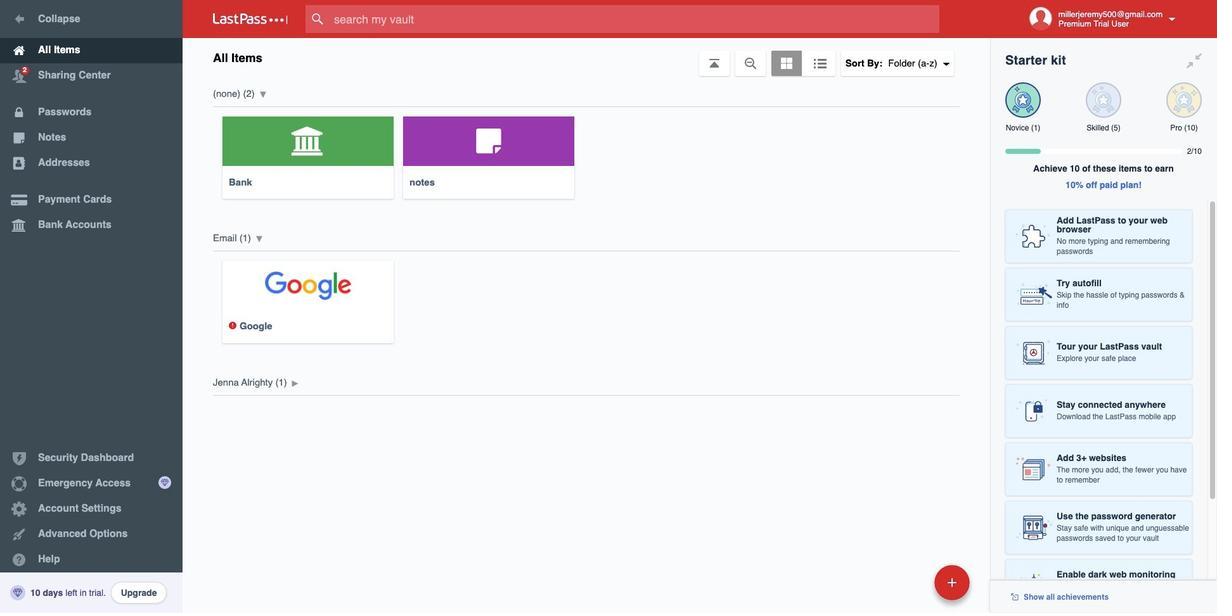 Task type: vqa. For each thing, say whether or not it's contained in the screenshot.
Vault options navigation
yes



Task type: locate. For each thing, give the bounding box(es) containing it.
main navigation navigation
[[0, 0, 183, 614]]

vault options navigation
[[183, 38, 991, 76]]

new item element
[[848, 565, 975, 601]]



Task type: describe. For each thing, give the bounding box(es) containing it.
search my vault text field
[[306, 5, 965, 33]]

lastpass image
[[213, 13, 288, 25]]

Search search field
[[306, 5, 965, 33]]

new item navigation
[[848, 562, 978, 614]]



